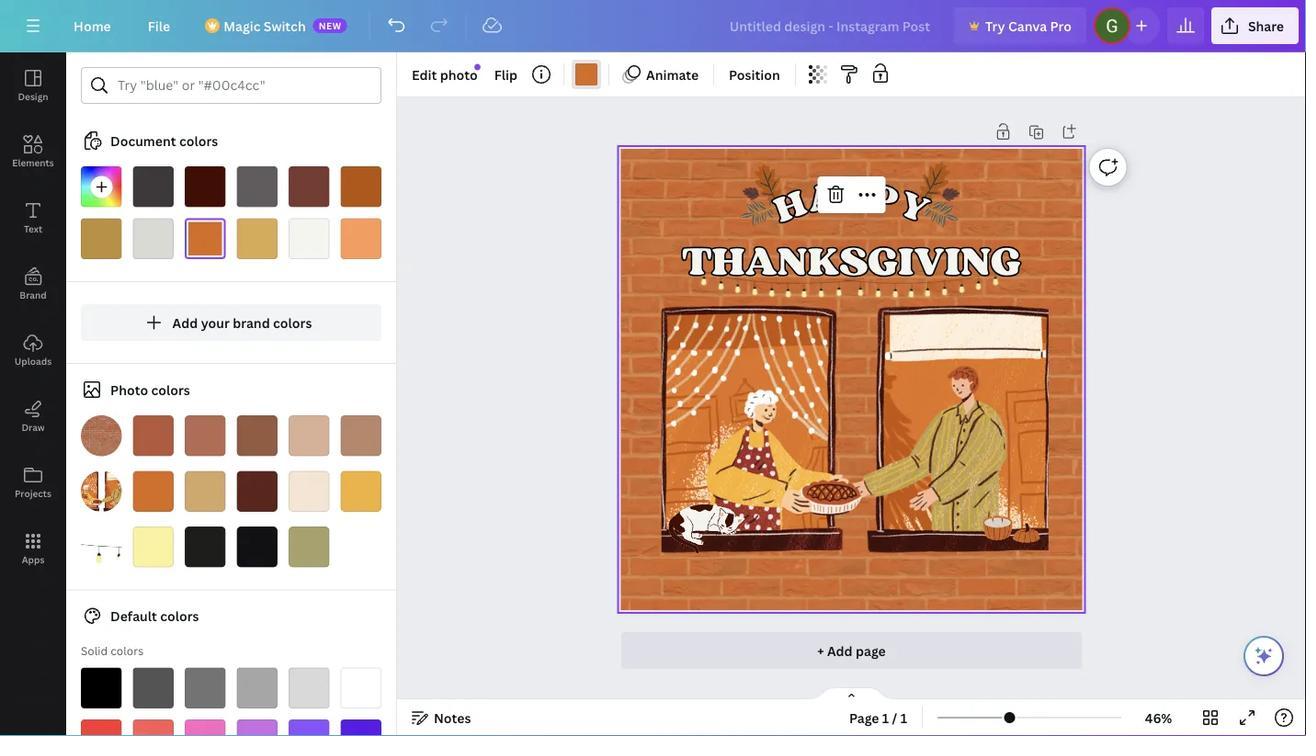 Task type: locate. For each thing, give the bounding box(es) containing it.
0 horizontal spatial add
[[173, 314, 198, 332]]

#f7e4d2 image
[[289, 471, 330, 512]]

brand button
[[0, 251, 66, 317]]

gray #a6a6a6 image
[[237, 668, 278, 709]]

apps
[[22, 554, 44, 566]]

colors for solid colors
[[110, 644, 144, 659]]

1 horizontal spatial #db6a17 image
[[576, 63, 598, 86]]

#dbb094 image
[[289, 416, 330, 457], [289, 416, 330, 457]]

uploads
[[15, 355, 52, 367]]

#615c5d image
[[237, 166, 278, 207], [237, 166, 278, 207]]

#3e393a image
[[133, 166, 174, 207], [133, 166, 174, 207]]

design
[[18, 90, 48, 103]]

magic
[[224, 17, 261, 34]]

#a8a169 image
[[289, 527, 330, 568], [289, 527, 330, 568]]

colors right default
[[160, 608, 199, 625]]

#5f221b image
[[237, 471, 278, 512], [237, 471, 278, 512]]

colors
[[179, 132, 218, 149], [273, 314, 312, 332], [151, 381, 190, 399], [160, 608, 199, 625], [110, 644, 144, 659]]

dark gray #545454 image
[[133, 668, 174, 709]]

brand
[[20, 289, 47, 301]]

colors for photo colors
[[151, 381, 190, 399]]

add
[[173, 314, 198, 332], [828, 642, 853, 660]]

edit photo button
[[405, 60, 485, 89]]

1 horizontal spatial 1
[[901, 709, 908, 727]]

#bb8569 image
[[341, 416, 382, 457], [341, 416, 382, 457]]

draw button
[[0, 383, 66, 450]]

#ba573b image
[[133, 416, 174, 457], [133, 416, 174, 457]]

#450901 image
[[185, 166, 226, 207]]

#bf8f36 image
[[81, 218, 122, 259], [81, 218, 122, 259]]

1 vertical spatial #db6a17 image
[[133, 471, 174, 512]]

Try "blue" or "#00c4cc" search field
[[118, 68, 370, 103]]

bright red #ff3131 image
[[81, 720, 122, 737], [81, 720, 122, 737]]

document
[[110, 132, 176, 149]]

white #ffffff image
[[341, 668, 382, 709]]

colors up #450901 icon
[[179, 132, 218, 149]]

add right + on the bottom
[[828, 642, 853, 660]]

#db6a17 image
[[576, 63, 598, 86], [185, 218, 226, 259], [185, 218, 226, 259], [133, 471, 174, 512]]

colors right solid at left
[[110, 644, 144, 659]]

animate
[[646, 66, 699, 83]]

#1d1d1a image
[[185, 527, 226, 568]]

share button
[[1212, 7, 1299, 44]]

#b86a4f image
[[185, 416, 226, 457], [185, 416, 226, 457]]

violet #5e17eb image
[[341, 720, 382, 737], [341, 720, 382, 737]]

magenta #cb6ce6 image
[[237, 720, 278, 737]]

pink #ff66c4 image
[[185, 720, 226, 737], [185, 720, 226, 737]]

p
[[841, 172, 868, 217]]

#fbf199 image
[[133, 527, 174, 568], [133, 527, 174, 568]]

add a new color image
[[81, 166, 122, 207], [81, 166, 122, 207]]

colors right photo
[[151, 381, 190, 399]]

light gray #d9d9d9 image
[[289, 668, 330, 709], [289, 668, 330, 709]]

add left your
[[173, 314, 198, 332]]

photo
[[110, 381, 148, 399]]

1 left /
[[883, 709, 889, 727]]

magenta #cb6ce6 image
[[237, 720, 278, 737]]

#985941 image
[[237, 416, 278, 457]]

colors for document colors
[[179, 132, 218, 149]]

1 right /
[[901, 709, 908, 727]]

default colors
[[110, 608, 199, 625]]

notes button
[[405, 704, 479, 733]]

#ff9956 image
[[341, 218, 382, 259], [341, 218, 382, 259]]

edit
[[412, 66, 437, 83]]

#f3b12f image
[[341, 471, 382, 512]]

0 horizontal spatial 1
[[883, 709, 889, 727]]

colors right brand
[[273, 314, 312, 332]]

solid
[[81, 644, 108, 659]]

1 1 from the left
[[883, 709, 889, 727]]

document colors
[[110, 132, 218, 149]]

#dca950 image
[[237, 218, 278, 259]]

#d9d9d3 image
[[133, 218, 174, 259], [133, 218, 174, 259]]

solid colors
[[81, 644, 144, 659]]

white #ffffff image
[[341, 668, 382, 709]]

1 vertical spatial add
[[828, 642, 853, 660]]

46% button
[[1129, 704, 1189, 733]]

position button
[[722, 60, 788, 89]]

#7a3930 image
[[289, 166, 330, 207], [289, 166, 330, 207]]

0 horizontal spatial #db6a17 image
[[133, 471, 174, 512]]

#b95300 image
[[341, 166, 382, 207]]

canva
[[1009, 17, 1048, 34]]

thanksgiving
[[683, 236, 1022, 285], [683, 236, 1022, 285]]

apps button
[[0, 516, 66, 582]]

add your brand colors button
[[81, 304, 382, 341]]

file button
[[133, 7, 185, 44]]

colors for default colors
[[160, 608, 199, 625]]

new image
[[475, 64, 481, 70]]

/
[[893, 709, 898, 727]]

#db6a17 image
[[576, 63, 598, 86], [133, 471, 174, 512]]

home
[[74, 17, 111, 34]]

gray #737373 image
[[185, 668, 226, 709], [185, 668, 226, 709]]

file
[[148, 17, 170, 34]]

side panel tab list
[[0, 52, 66, 582]]

text button
[[0, 185, 66, 251]]

#d5a666 image
[[185, 471, 226, 512], [185, 471, 226, 512]]

#450901 image
[[185, 166, 226, 207]]

black #000000 image
[[81, 668, 122, 709], [81, 668, 122, 709]]

1
[[883, 709, 889, 727], [901, 709, 908, 727]]

page 1 / 1
[[850, 709, 908, 727]]

main menu bar
[[0, 0, 1307, 52]]

switch
[[264, 17, 306, 34]]

+ add page
[[818, 642, 886, 660]]



Task type: vqa. For each thing, say whether or not it's contained in the screenshot.
"Page,"
no



Task type: describe. For each thing, give the bounding box(es) containing it.
y
[[894, 181, 936, 232]]

#dca950 image
[[237, 218, 278, 259]]

try canva pro
[[986, 17, 1072, 34]]

Design title text field
[[715, 7, 947, 44]]

edit photo
[[412, 66, 478, 83]]

default
[[110, 608, 157, 625]]

brand
[[233, 314, 270, 332]]

try
[[986, 17, 1006, 34]]

projects
[[15, 487, 52, 500]]

home link
[[59, 7, 126, 44]]

colors inside button
[[273, 314, 312, 332]]

h
[[768, 180, 813, 232]]

elements
[[12, 156, 54, 169]]

animate button
[[617, 60, 706, 89]]

new
[[319, 19, 342, 32]]

+ add page button
[[621, 633, 1083, 669]]

#f3b12f image
[[341, 471, 382, 512]]

purple #8c52ff image
[[289, 720, 330, 737]]

magic switch
[[224, 17, 306, 34]]

page
[[850, 709, 880, 727]]

coral red #ff5757 image
[[133, 720, 174, 737]]

#f7e4d2 image
[[289, 471, 330, 512]]

draw
[[22, 421, 45, 434]]

#f5f5ef image
[[289, 218, 330, 259]]

1 horizontal spatial add
[[828, 642, 853, 660]]

#1d1d1a image
[[185, 527, 226, 568]]

uploads button
[[0, 317, 66, 383]]

flip button
[[487, 60, 525, 89]]

photo
[[440, 66, 478, 83]]

elements button
[[0, 119, 66, 185]]

#985941 image
[[237, 416, 278, 457]]

0 vertical spatial add
[[173, 314, 198, 332]]

#f5f5ef image
[[289, 218, 330, 259]]

page
[[856, 642, 886, 660]]

canva assistant image
[[1253, 646, 1275, 668]]

#b95300 image
[[341, 166, 382, 207]]

share
[[1249, 17, 1285, 34]]

gray #a6a6a6 image
[[237, 668, 278, 709]]

position
[[729, 66, 781, 83]]

purple #8c52ff image
[[289, 720, 330, 737]]

#111114 image
[[237, 527, 278, 568]]

design button
[[0, 52, 66, 119]]

add your brand colors
[[173, 314, 312, 332]]

projects button
[[0, 450, 66, 516]]

notes
[[434, 709, 471, 727]]

0 vertical spatial #db6a17 image
[[576, 63, 598, 86]]

46%
[[1146, 709, 1173, 727]]

show pages image
[[808, 687, 896, 702]]

+
[[818, 642, 825, 660]]

2 1 from the left
[[901, 709, 908, 727]]

text
[[24, 223, 42, 235]]

coral red #ff5757 image
[[133, 720, 174, 737]]

dark gray #545454 image
[[133, 668, 174, 709]]

try canva pro button
[[955, 7, 1087, 44]]

#111114 image
[[237, 527, 278, 568]]

flip
[[494, 66, 518, 83]]

pro
[[1051, 17, 1072, 34]]

your
[[201, 314, 230, 332]]

photo colors
[[110, 381, 190, 399]]



